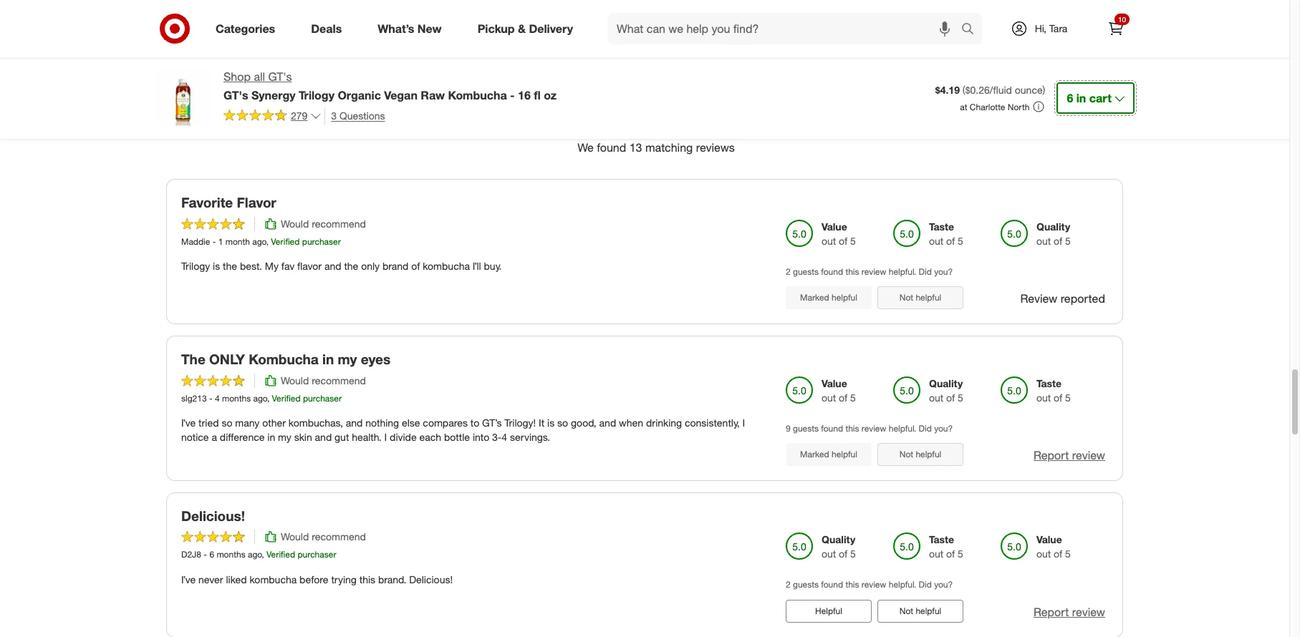 Task type: describe. For each thing, give the bounding box(es) containing it.
/fluid
[[990, 84, 1012, 96]]

we
[[578, 141, 594, 155]]

raw
[[421, 88, 445, 102]]

verified purchases
[[1029, 84, 1124, 98]]

did for only
[[919, 423, 932, 434]]

to
[[471, 417, 480, 429]]

2 vertical spatial quality out of 5
[[822, 534, 856, 561]]

synergy
[[251, 88, 296, 102]]

$4.19 ( $0.26 /fluid ounce )
[[936, 84, 1046, 96]]

is inside i've tried so many other kombuchas, and nothing else compares to gt's trilogy! it is so good, and when drinking consistently, i notice a difference in my skin and gut health. i divide each bottle into 3-4 servings.
[[547, 417, 555, 429]]

many
[[235, 417, 260, 429]]

matching
[[646, 141, 693, 155]]

months for the only kombucha in my eyes
[[222, 393, 251, 404]]

9
[[786, 423, 791, 434]]

not helpful for flavor
[[900, 292, 942, 303]]

$0.26
[[966, 84, 990, 96]]

0 vertical spatial my
[[338, 351, 357, 367]]

0 vertical spatial kombucha
[[423, 260, 470, 272]]

0 vertical spatial is
[[213, 260, 220, 272]]

What can we help you find? suggestions appear below search field
[[608, 13, 965, 44]]

1 vertical spatial quality
[[929, 377, 963, 390]]

fl
[[534, 88, 541, 102]]

not for flavor
[[900, 292, 914, 303]]

2 vertical spatial purchaser
[[298, 550, 336, 561]]

2 vertical spatial ago
[[248, 550, 262, 561]]

image of gt's synergy trilogy organic vegan raw kombucha - 16 fl oz image
[[155, 69, 212, 126]]

2 for favorite flavor
[[786, 266, 791, 277]]

1 the from the left
[[223, 260, 237, 272]]

ago for flavor
[[252, 236, 266, 247]]

pickup & delivery link
[[466, 13, 591, 44]]

2 guests found this review helpful. did you? for favorite flavor
[[786, 266, 953, 277]]

questions
[[340, 110, 385, 122]]

3 questions
[[331, 110, 385, 122]]

helpful for delicious!
[[916, 606, 942, 617]]

oz
[[544, 88, 557, 102]]

in inside i've tried so many other kombuchas, and nothing else compares to gt's trilogy! it is so good, and when drinking consistently, i notice a difference in my skin and gut health. i divide each bottle into 3-4 servings.
[[267, 431, 275, 443]]

1 horizontal spatial quality out of 5
[[929, 377, 964, 404]]

report for delicious!
[[1034, 605, 1069, 620]]

servings.
[[510, 431, 550, 443]]

3
[[331, 110, 337, 122]]

report for the only kombucha in my eyes
[[1034, 448, 1069, 463]]

1
[[218, 236, 223, 247]]

when
[[619, 417, 644, 429]]

charlotte
[[970, 102, 1006, 112]]

deals link
[[299, 13, 360, 44]]

would recommend for only
[[281, 374, 366, 387]]

gt's
[[482, 417, 502, 429]]

0 vertical spatial quality out of 5
[[1037, 221, 1071, 247]]

report review button for delicious!
[[1034, 604, 1106, 621]]

0 horizontal spatial 4
[[215, 393, 220, 404]]

- for favorite flavor
[[213, 236, 216, 247]]

purchaser for only
[[303, 393, 342, 404]]

reported
[[1061, 292, 1106, 306]]

compares
[[423, 417, 468, 429]]

2 horizontal spatial in
[[1077, 91, 1087, 105]]

i've for the only kombucha in my eyes
[[181, 417, 196, 429]]

- inside shop all gt's gt's synergy trilogy organic vegan raw kombucha - 16 fl oz
[[510, 88, 515, 102]]

not helpful for only
[[900, 449, 942, 460]]

trying
[[331, 574, 357, 586]]

this for delicious!
[[846, 580, 860, 591]]

skin
[[294, 431, 312, 443]]

flavor
[[297, 260, 322, 272]]

d2j8
[[181, 550, 201, 561]]

4 star
[[509, 93, 531, 103]]

0 horizontal spatial kombucha
[[250, 574, 297, 586]]

would for flavor
[[281, 218, 309, 230]]

hi, tara
[[1035, 22, 1068, 34]]

value for the only kombucha in my eyes
[[822, 377, 847, 390]]

favorite
[[181, 194, 233, 211]]

difference
[[220, 431, 265, 443]]

search button
[[955, 13, 990, 47]]

guests for flavor
[[793, 266, 819, 277]]

verified for the only kombucha in my eyes
[[272, 393, 301, 404]]

review
[[1021, 292, 1058, 306]]

health.
[[352, 431, 382, 443]]

it
[[539, 417, 545, 429]]

fav
[[281, 260, 295, 272]]

you? for only
[[934, 423, 953, 434]]

star
[[517, 93, 531, 103]]

$4.19
[[936, 84, 960, 96]]

guests for only
[[793, 423, 819, 434]]

3 would recommend from the top
[[281, 531, 366, 543]]

helpful for favorite flavor
[[916, 292, 942, 303]]

only
[[361, 260, 380, 272]]

- for the only kombucha in my eyes
[[209, 393, 213, 404]]

the only kombucha in my eyes
[[181, 351, 391, 367]]

report review for delicious!
[[1034, 605, 1106, 620]]

only
[[209, 351, 245, 367]]

i've for delicious!
[[181, 574, 196, 586]]

purchaser for flavor
[[302, 236, 341, 247]]

this for favorite flavor
[[846, 266, 860, 277]]

0 vertical spatial 6
[[1067, 91, 1074, 105]]

write
[[616, 32, 637, 43]]

0 horizontal spatial delicious!
[[181, 508, 245, 524]]

favorite flavor
[[181, 194, 276, 211]]

2 vertical spatial ,
[[262, 550, 264, 561]]

10
[[1118, 15, 1126, 24]]

3 did from the top
[[919, 580, 932, 591]]

9 guests found this review helpful. did you?
[[786, 423, 953, 434]]

3 would from the top
[[281, 531, 309, 543]]

ago for only
[[253, 393, 267, 404]]

marked for favorite flavor
[[800, 292, 830, 303]]

3 helpful. from the top
[[889, 580, 917, 591]]

0 horizontal spatial 6
[[210, 550, 214, 561]]

best.
[[240, 260, 262, 272]]

maddie - 1 month ago , verified purchaser
[[181, 236, 341, 247]]

gut
[[335, 431, 349, 443]]

vegan
[[384, 88, 418, 102]]

value out of 5 for favorite flavor
[[822, 221, 856, 247]]

write a review
[[616, 32, 674, 43]]

4 star button
[[503, 87, 549, 110]]

marked helpful button for favorite flavor
[[786, 287, 872, 309]]

other
[[262, 417, 286, 429]]

trilogy!
[[505, 417, 536, 429]]

0 vertical spatial gt's
[[268, 70, 292, 84]]

not helpful button for only
[[878, 443, 964, 466]]

3 not helpful from the top
[[900, 606, 942, 617]]

3 questions link
[[325, 108, 385, 124]]

and left the when
[[599, 417, 616, 429]]

hi,
[[1035, 22, 1047, 34]]

trilogy is the best. my fav flavor and the only brand of kombucha i'll buy.
[[181, 260, 502, 272]]

tara
[[1050, 22, 1068, 34]]

verified for favorite flavor
[[271, 236, 300, 247]]

a inside i've tried so many other kombuchas, and nothing else compares to gt's trilogy! it is so good, and when drinking consistently, i notice a difference in my skin and gut health. i divide each bottle into 3-4 servings.
[[212, 431, 217, 443]]

slg213 - 4 months ago , verified purchaser
[[181, 393, 342, 404]]

3 recommend from the top
[[312, 531, 366, 543]]

marked for the only kombucha in my eyes
[[800, 449, 830, 460]]

6 in cart
[[1067, 91, 1112, 105]]

2 vertical spatial value
[[1037, 534, 1062, 546]]

else
[[402, 417, 420, 429]]

you? for flavor
[[934, 266, 953, 277]]

shop
[[224, 70, 251, 84]]

1 vertical spatial taste out of 5
[[1037, 377, 1071, 404]]

13
[[630, 141, 642, 155]]

buy.
[[484, 260, 502, 272]]

16
[[518, 88, 531, 102]]

helpful for the only kombucha in my eyes
[[916, 449, 942, 460]]

liked
[[226, 574, 247, 586]]

bottle
[[444, 431, 470, 443]]

helpful. for only
[[889, 423, 917, 434]]

shop all gt's gt's synergy trilogy organic vegan raw kombucha - 16 fl oz
[[224, 70, 557, 102]]

would for only
[[281, 374, 309, 387]]

nothing
[[366, 417, 399, 429]]

new
[[418, 21, 442, 36]]

pickup
[[478, 21, 515, 36]]

trilogy inside shop all gt's gt's synergy trilogy organic vegan raw kombucha - 16 fl oz
[[299, 88, 335, 102]]

3-
[[492, 431, 502, 443]]

2 so from the left
[[557, 417, 568, 429]]

helpful
[[816, 606, 843, 617]]

4 inside i've tried so many other kombuchas, and nothing else compares to gt's trilogy! it is so good, and when drinking consistently, i notice a difference in my skin and gut health. i divide each bottle into 3-4 servings.
[[502, 431, 507, 443]]

i've tried so many other kombuchas, and nothing else compares to gt's trilogy! it is so good, and when drinking consistently, i notice a difference in my skin and gut health. i divide each bottle into 3-4 servings.
[[181, 417, 745, 443]]

, for flavor
[[266, 236, 269, 247]]



Task type: vqa. For each thing, say whether or not it's contained in the screenshot.
PhoebeD222
no



Task type: locate. For each thing, give the bounding box(es) containing it.
0 vertical spatial 2
[[786, 266, 791, 277]]

not
[[900, 292, 914, 303], [900, 449, 914, 460], [900, 606, 914, 617]]

0 horizontal spatial quality
[[822, 534, 856, 546]]

the left only
[[344, 260, 358, 272]]

1 2 guests found this review helpful. did you? from the top
[[786, 266, 953, 277]]

0 vertical spatial report review
[[1034, 448, 1106, 463]]

is down 1
[[213, 260, 220, 272]]

this for the only kombucha in my eyes
[[846, 423, 860, 434]]

month
[[225, 236, 250, 247]]

report review
[[1034, 448, 1106, 463], [1034, 605, 1106, 620]]

report review for the only kombucha in my eyes
[[1034, 448, 1106, 463]]

of
[[839, 235, 848, 247], [947, 235, 955, 247], [1054, 235, 1063, 247], [411, 260, 420, 272], [839, 392, 848, 404], [947, 392, 955, 404], [1054, 392, 1063, 404], [839, 548, 848, 561], [947, 548, 955, 561], [1054, 548, 1063, 561]]

0 horizontal spatial i
[[384, 431, 387, 443]]

did for flavor
[[919, 266, 932, 277]]

marked helpful
[[800, 292, 858, 303], [800, 449, 858, 460]]

found
[[597, 141, 626, 155], [821, 266, 843, 277], [821, 423, 843, 434], [821, 580, 843, 591]]

2 marked helpful button from the top
[[786, 443, 872, 466]]

- right d2j8
[[204, 550, 207, 561]]

0 horizontal spatial so
[[222, 417, 232, 429]]

2 not from the top
[[900, 449, 914, 460]]

6 right d2j8
[[210, 550, 214, 561]]

1 would from the top
[[281, 218, 309, 230]]

so left good,
[[557, 417, 568, 429]]

1 horizontal spatial trilogy
[[299, 88, 335, 102]]

1 vertical spatial purchaser
[[303, 393, 342, 404]]

1 vertical spatial is
[[547, 417, 555, 429]]

not helpful button for flavor
[[878, 287, 964, 309]]

0 vertical spatial i've
[[181, 417, 196, 429]]

we found 13 matching reviews
[[578, 141, 735, 155]]

recommend for flavor
[[312, 218, 366, 230]]

cart
[[1090, 91, 1112, 105]]

2 vertical spatial would recommend
[[281, 531, 366, 543]]

in left eyes
[[322, 351, 334, 367]]

report
[[1034, 448, 1069, 463], [1034, 605, 1069, 620]]

0 vertical spatial would
[[281, 218, 309, 230]]

quality out of 5
[[1037, 221, 1071, 247], [929, 377, 964, 404], [822, 534, 856, 561]]

my down other
[[278, 431, 291, 443]]

kombucha
[[423, 260, 470, 272], [250, 574, 297, 586]]

and down kombuchas,
[[315, 431, 332, 443]]

purchaser up flavor
[[302, 236, 341, 247]]

2 horizontal spatial quality out of 5
[[1037, 221, 1071, 247]]

1 not helpful from the top
[[900, 292, 942, 303]]

flavor
[[237, 194, 276, 211]]

at
[[960, 102, 968, 112]]

verified right verified purchases option
[[1029, 84, 1067, 98]]

ounce
[[1015, 84, 1043, 96]]

1 vertical spatial would recommend
[[281, 374, 366, 387]]

i've inside i've tried so many other kombuchas, and nothing else compares to gt's trilogy! it is so good, and when drinking consistently, i notice a difference in my skin and gut health. i divide each bottle into 3-4 servings.
[[181, 417, 196, 429]]

0 vertical spatial i
[[743, 417, 745, 429]]

3 not from the top
[[900, 606, 914, 617]]

taste
[[929, 221, 954, 233], [1037, 377, 1062, 390], [929, 534, 954, 546]]

2 the from the left
[[344, 260, 358, 272]]

value out of 5 for the only kombucha in my eyes
[[822, 377, 856, 404]]

1 vertical spatial i
[[384, 431, 387, 443]]

so right tried
[[222, 417, 232, 429]]

- left 1
[[213, 236, 216, 247]]

- for delicious!
[[204, 550, 207, 561]]

0 vertical spatial not helpful
[[900, 292, 942, 303]]

1 would recommend from the top
[[281, 218, 366, 230]]

gt's down "shop"
[[224, 88, 248, 102]]

2 did from the top
[[919, 423, 932, 434]]

into
[[473, 431, 490, 443]]

1 vertical spatial trilogy
[[181, 260, 210, 272]]

months for delicious!
[[217, 550, 246, 561]]

6 right ) at the top right of the page
[[1067, 91, 1074, 105]]

would up d2j8 - 6 months ago , verified purchaser
[[281, 531, 309, 543]]

2 helpful. from the top
[[889, 423, 917, 434]]

is
[[213, 260, 220, 272], [547, 417, 555, 429]]

2 for delicious!
[[786, 580, 791, 591]]

taste out of 5 for favorite flavor
[[929, 221, 964, 247]]

1 horizontal spatial 6
[[1067, 91, 1074, 105]]

good,
[[571, 417, 597, 429]]

purchases
[[1070, 84, 1124, 98]]

2 recommend from the top
[[312, 374, 366, 387]]

and right flavor
[[325, 260, 341, 272]]

i've never liked kombucha before trying this brand. delicious!
[[181, 574, 453, 586]]

review
[[647, 32, 674, 43], [862, 266, 887, 277], [862, 423, 887, 434], [1073, 448, 1106, 463], [862, 580, 887, 591], [1073, 605, 1106, 620]]

the
[[181, 351, 206, 367]]

recommend down eyes
[[312, 374, 366, 387]]

not helpful button
[[878, 287, 964, 309], [878, 443, 964, 466], [878, 600, 964, 623]]

0 vertical spatial value
[[822, 221, 847, 233]]

1 so from the left
[[222, 417, 232, 429]]

found for delicious!
[[821, 580, 843, 591]]

2 not helpful button from the top
[[878, 443, 964, 466]]

)
[[1043, 84, 1046, 96]]

recommend for only
[[312, 374, 366, 387]]

would up maddie - 1 month ago , verified purchaser
[[281, 218, 309, 230]]

0 vertical spatial ago
[[252, 236, 266, 247]]

0 vertical spatial taste
[[929, 221, 954, 233]]

2 report review from the top
[[1034, 605, 1106, 620]]

verified up fav
[[271, 236, 300, 247]]

would recommend up i've never liked kombucha before trying this brand. delicious!
[[281, 531, 366, 543]]

deals
[[311, 21, 342, 36]]

1 guests from the top
[[793, 266, 819, 277]]

3 guests from the top
[[793, 580, 819, 591]]

ago up many
[[253, 393, 267, 404]]

recommend up trilogy is the best. my fav flavor and the only brand of kombucha i'll buy.
[[312, 218, 366, 230]]

what's new link
[[366, 13, 460, 44]]

never
[[198, 574, 223, 586]]

recommend
[[312, 218, 366, 230], [312, 374, 366, 387], [312, 531, 366, 543]]

0 horizontal spatial my
[[278, 431, 291, 443]]

1 report review button from the top
[[1034, 448, 1106, 464]]

recommend up trying
[[312, 531, 366, 543]]

1 vertical spatial recommend
[[312, 374, 366, 387]]

found for favorite flavor
[[821, 266, 843, 277]]

this
[[846, 266, 860, 277], [846, 423, 860, 434], [360, 574, 376, 586], [846, 580, 860, 591]]

0 vertical spatial report review button
[[1034, 448, 1106, 464]]

0 vertical spatial marked helpful button
[[786, 287, 872, 309]]

1 horizontal spatial in
[[322, 351, 334, 367]]

2 guests found this review helpful. did you?
[[786, 266, 953, 277], [786, 580, 953, 591]]

before
[[300, 574, 329, 586]]

0 vertical spatial purchaser
[[302, 236, 341, 247]]

2 vertical spatial taste out of 5
[[929, 534, 964, 561]]

delivery
[[529, 21, 573, 36]]

1 not from the top
[[900, 292, 914, 303]]

1 not helpful button from the top
[[878, 287, 964, 309]]

categories link
[[204, 13, 293, 44]]

i've up notice
[[181, 417, 196, 429]]

purchaser up i've never liked kombucha before trying this brand. delicious!
[[298, 550, 336, 561]]

verified up i've never liked kombucha before trying this brand. delicious!
[[267, 550, 295, 561]]

1 vertical spatial marked
[[800, 449, 830, 460]]

2 vertical spatial value out of 5
[[1037, 534, 1071, 561]]

1 vertical spatial in
[[322, 351, 334, 367]]

, up "my"
[[266, 236, 269, 247]]

1 vertical spatial you?
[[934, 423, 953, 434]]

taste out of 5 for delicious!
[[929, 534, 964, 561]]

marked helpful button for the only kombucha in my eyes
[[786, 443, 872, 466]]

the left best.
[[223, 260, 237, 272]]

0 horizontal spatial is
[[213, 260, 220, 272]]

4 left star
[[509, 93, 514, 103]]

a down tried
[[212, 431, 217, 443]]

4 inside button
[[509, 93, 514, 103]]

, up i've never liked kombucha before trying this brand. delicious!
[[262, 550, 264, 561]]

1 recommend from the top
[[312, 218, 366, 230]]

kombuchas,
[[289, 417, 343, 429]]

1 horizontal spatial kombucha
[[423, 260, 470, 272]]

0 vertical spatial trilogy
[[299, 88, 335, 102]]

helpful. for flavor
[[889, 266, 917, 277]]

, for only
[[267, 393, 270, 404]]

would recommend up kombuchas,
[[281, 374, 366, 387]]

1 vertical spatial marked helpful button
[[786, 443, 872, 466]]

0 vertical spatial in
[[1077, 91, 1087, 105]]

3 not helpful button from the top
[[878, 600, 964, 623]]

in left cart
[[1077, 91, 1087, 105]]

marked helpful button
[[786, 287, 872, 309], [786, 443, 872, 466]]

write a review button
[[610, 27, 680, 50]]

i've left never
[[181, 574, 196, 586]]

north
[[1008, 102, 1030, 112]]

2 vertical spatial in
[[267, 431, 275, 443]]

trilogy down the maddie at the top left of page
[[181, 260, 210, 272]]

Verified purchases checkbox
[[1009, 84, 1023, 99]]

2 guests from the top
[[793, 423, 819, 434]]

i right consistently,
[[743, 417, 745, 429]]

kombucha inside shop all gt's gt's synergy trilogy organic vegan raw kombucha - 16 fl oz
[[448, 88, 507, 102]]

1 vertical spatial quality out of 5
[[929, 377, 964, 404]]

my
[[265, 260, 279, 272]]

report review button
[[1034, 448, 1106, 464], [1034, 604, 1106, 621]]

review inside write a review button
[[647, 32, 674, 43]]

1 vertical spatial 2 guests found this review helpful. did you?
[[786, 580, 953, 591]]

marked
[[800, 292, 830, 303], [800, 449, 830, 460]]

categories
[[216, 21, 275, 36]]

1 report from the top
[[1034, 448, 1069, 463]]

kombucha down d2j8 - 6 months ago , verified purchaser
[[250, 574, 297, 586]]

delicious! up d2j8
[[181, 508, 245, 524]]

0 horizontal spatial the
[[223, 260, 237, 272]]

0 vertical spatial you?
[[934, 266, 953, 277]]

ago right d2j8
[[248, 550, 262, 561]]

0 horizontal spatial kombucha
[[249, 351, 319, 367]]

0 horizontal spatial a
[[212, 431, 217, 443]]

my inside i've tried so many other kombuchas, and nothing else compares to gt's trilogy! it is so good, and when drinking consistently, i notice a difference in my skin and gut health. i divide each bottle into 3-4 servings.
[[278, 431, 291, 443]]

2 vertical spatial guests
[[793, 580, 819, 591]]

0 vertical spatial quality
[[1037, 221, 1071, 233]]

2 2 guests found this review helpful. did you? from the top
[[786, 580, 953, 591]]

at charlotte north
[[960, 102, 1030, 112]]

1 vertical spatial value out of 5
[[822, 377, 856, 404]]

in down other
[[267, 431, 275, 443]]

1 horizontal spatial my
[[338, 351, 357, 367]]

months up liked
[[217, 550, 246, 561]]

eyes
[[361, 351, 391, 367]]

a inside button
[[640, 32, 645, 43]]

1 horizontal spatial delicious!
[[409, 574, 453, 586]]

1 marked helpful from the top
[[800, 292, 858, 303]]

279 link
[[224, 108, 322, 126]]

0 vertical spatial would recommend
[[281, 218, 366, 230]]

0 vertical spatial ,
[[266, 236, 269, 247]]

&
[[518, 21, 526, 36]]

2 report review button from the top
[[1034, 604, 1106, 621]]

i've
[[181, 417, 196, 429], [181, 574, 196, 586]]

0 horizontal spatial quality out of 5
[[822, 534, 856, 561]]

a right write
[[640, 32, 645, 43]]

pickup & delivery
[[478, 21, 573, 36]]

4 down gt's
[[502, 431, 507, 443]]

what's
[[378, 21, 414, 36]]

1 vertical spatial report review
[[1034, 605, 1106, 620]]

reviews
[[696, 141, 735, 155]]

2 you? from the top
[[934, 423, 953, 434]]

2 report from the top
[[1034, 605, 1069, 620]]

divide
[[390, 431, 417, 443]]

and up gut
[[346, 417, 363, 429]]

1 vertical spatial taste
[[1037, 377, 1062, 390]]

1 marked helpful button from the top
[[786, 287, 872, 309]]

d2j8 - 6 months ago , verified purchaser
[[181, 550, 336, 561]]

what's new
[[378, 21, 442, 36]]

0 vertical spatial marked
[[800, 292, 830, 303]]

helpful.
[[889, 266, 917, 277], [889, 423, 917, 434], [889, 580, 917, 591]]

6 in cart for gt's synergy trilogy organic vegan raw kombucha - 16 fl oz element
[[1067, 91, 1112, 105]]

1 vertical spatial report
[[1034, 605, 1069, 620]]

1 vertical spatial guests
[[793, 423, 819, 434]]

2 2 from the top
[[786, 580, 791, 591]]

0 horizontal spatial gt's
[[224, 88, 248, 102]]

1 helpful. from the top
[[889, 266, 917, 277]]

1 vertical spatial did
[[919, 423, 932, 434]]

value for favorite flavor
[[822, 221, 847, 233]]

1 vertical spatial not helpful
[[900, 449, 942, 460]]

1 vertical spatial delicious!
[[409, 574, 453, 586]]

0 vertical spatial not
[[900, 292, 914, 303]]

2 not helpful from the top
[[900, 449, 942, 460]]

months
[[222, 393, 251, 404], [217, 550, 246, 561]]

maddie
[[181, 236, 210, 247]]

would recommend up flavor
[[281, 218, 366, 230]]

1 2 from the top
[[786, 266, 791, 277]]

1 vertical spatial 6
[[210, 550, 214, 561]]

marked helpful for favorite flavor
[[800, 292, 858, 303]]

(
[[963, 84, 966, 96]]

2 vertical spatial not helpful button
[[878, 600, 964, 623]]

2 guests found this review helpful. did you? for delicious!
[[786, 580, 953, 591]]

0 vertical spatial helpful.
[[889, 266, 917, 277]]

-
[[510, 88, 515, 102], [213, 236, 216, 247], [209, 393, 213, 404], [204, 550, 207, 561]]

all
[[254, 70, 265, 84]]

2 vertical spatial 4
[[502, 431, 507, 443]]

1 vertical spatial gt's
[[224, 88, 248, 102]]

1 horizontal spatial a
[[640, 32, 645, 43]]

2 i've from the top
[[181, 574, 196, 586]]

4 right slg213 at the left bottom of page
[[215, 393, 220, 404]]

brand.
[[378, 574, 407, 586]]

1 vertical spatial kombucha
[[250, 574, 297, 586]]

1 horizontal spatial 4
[[502, 431, 507, 443]]

1 vertical spatial ago
[[253, 393, 267, 404]]

1 you? from the top
[[934, 266, 953, 277]]

1 vertical spatial i've
[[181, 574, 196, 586]]

1 vertical spatial marked helpful
[[800, 449, 858, 460]]

not helpful
[[900, 292, 942, 303], [900, 449, 942, 460], [900, 606, 942, 617]]

would down the only kombucha in my eyes
[[281, 374, 309, 387]]

kombucha
[[448, 88, 507, 102], [249, 351, 319, 367]]

the
[[223, 260, 237, 272], [344, 260, 358, 272]]

trilogy up the 3
[[299, 88, 335, 102]]

would recommend for flavor
[[281, 218, 366, 230]]

1 vertical spatial 2
[[786, 580, 791, 591]]

2 vertical spatial recommend
[[312, 531, 366, 543]]

kombucha left i'll
[[423, 260, 470, 272]]

ago right month
[[252, 236, 266, 247]]

gt's up synergy
[[268, 70, 292, 84]]

2 marked helpful from the top
[[800, 449, 858, 460]]

, up other
[[267, 393, 270, 404]]

2 vertical spatial not
[[900, 606, 914, 617]]

1 vertical spatial ,
[[267, 393, 270, 404]]

1 vertical spatial months
[[217, 550, 246, 561]]

0 vertical spatial report
[[1034, 448, 1069, 463]]

1 i've from the top
[[181, 417, 196, 429]]

i down nothing
[[384, 431, 387, 443]]

verified for delicious!
[[267, 550, 295, 561]]

1 horizontal spatial the
[[344, 260, 358, 272]]

taste for delicious!
[[929, 534, 954, 546]]

0 vertical spatial kombucha
[[448, 88, 507, 102]]

2 vertical spatial taste
[[929, 534, 954, 546]]

1 vertical spatial 4
[[215, 393, 220, 404]]

0 vertical spatial 2 guests found this review helpful. did you?
[[786, 266, 953, 277]]

2 would recommend from the top
[[281, 374, 366, 387]]

review reported
[[1021, 292, 1106, 306]]

a
[[640, 32, 645, 43], [212, 431, 217, 443]]

1 did from the top
[[919, 266, 932, 277]]

marked helpful for the only kombucha in my eyes
[[800, 449, 858, 460]]

2 would from the top
[[281, 374, 309, 387]]

0 vertical spatial delicious!
[[181, 508, 245, 524]]

1 vertical spatial kombucha
[[249, 351, 319, 367]]

my left eyes
[[338, 351, 357, 367]]

consistently,
[[685, 417, 740, 429]]

delicious! right brand.
[[409, 574, 453, 586]]

found for the only kombucha in my eyes
[[821, 423, 843, 434]]

tried
[[198, 417, 219, 429]]

i'll
[[473, 260, 481, 272]]

report review button for the only kombucha in my eyes
[[1034, 448, 1106, 464]]

2 marked from the top
[[800, 449, 830, 460]]

purchaser up kombuchas,
[[303, 393, 342, 404]]

kombucha left 4 star
[[448, 88, 507, 102]]

slg213
[[181, 393, 207, 404]]

0 horizontal spatial in
[[267, 431, 275, 443]]

2 vertical spatial would
[[281, 531, 309, 543]]

- left star
[[510, 88, 515, 102]]

months up many
[[222, 393, 251, 404]]

- right slg213 at the left bottom of page
[[209, 393, 213, 404]]

is right it
[[547, 417, 555, 429]]

verified up other
[[272, 393, 301, 404]]

1 report review from the top
[[1034, 448, 1106, 463]]

delicious!
[[181, 508, 245, 524], [409, 574, 453, 586]]

taste for favorite flavor
[[929, 221, 954, 233]]

3 you? from the top
[[934, 580, 953, 591]]

2 vertical spatial did
[[919, 580, 932, 591]]

kombucha up the slg213 - 4 months ago , verified purchaser
[[249, 351, 319, 367]]

1 vertical spatial value
[[822, 377, 847, 390]]

1 marked from the top
[[800, 292, 830, 303]]

not for only
[[900, 449, 914, 460]]



